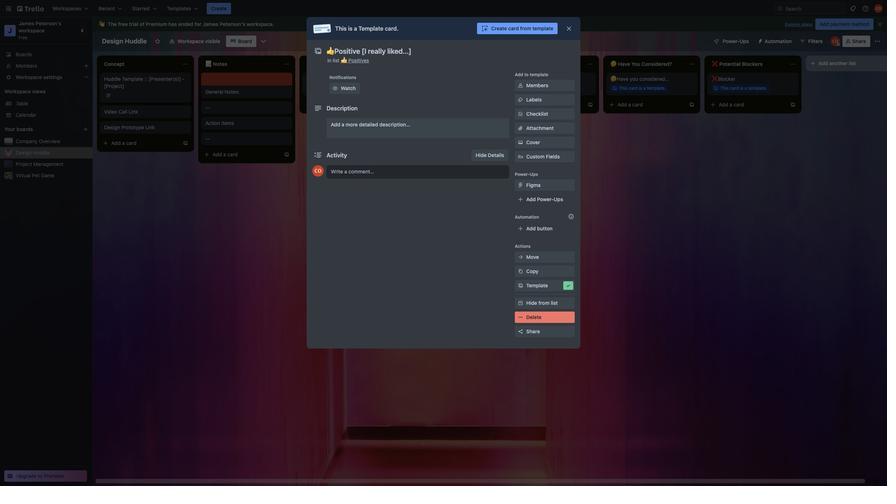 Task type: describe. For each thing, give the bounding box(es) containing it.
Search field
[[783, 3, 845, 14]]

custom fields button
[[515, 153, 575, 160]]

0 horizontal spatial list
[[333, 57, 339, 63]]

considered...
[[639, 76, 669, 82]]

search image
[[777, 6, 783, 11]]

boards
[[16, 51, 32, 57]]

prototype
[[121, 124, 144, 131]]

explore
[[785, 22, 800, 27]]

::
[[144, 76, 147, 82]]

is down ❌blocker link
[[740, 86, 743, 91]]

checklist link
[[515, 108, 575, 120]]

sm image for watch
[[332, 85, 339, 92]]

4 template. from the left
[[748, 86, 767, 91]]

copy link
[[515, 266, 575, 277]]

a down 🤔have you considered...
[[643, 86, 646, 91]]

j
[[8, 26, 12, 35]]

1 horizontal spatial from
[[539, 300, 550, 306]]

sm image for figma
[[517, 182, 524, 189]]

add a card for add a card button below 🤔have you considered... link
[[618, 102, 643, 108]]

hide details
[[476, 152, 504, 158]]

is for 🙋question
[[538, 86, 541, 91]]

your boards
[[4, 126, 33, 132]]

has
[[168, 21, 177, 27]]

1 horizontal spatial power-
[[537, 196, 554, 203]]

add a card button down ❌blocker link
[[707, 99, 787, 111]]

power-ups inside power-ups "button"
[[723, 38, 749, 44]]

virtual pet game
[[16, 173, 54, 179]]

👍 positives link
[[341, 57, 369, 63]]

notes:
[[225, 89, 240, 95]]

fields
[[546, 154, 560, 160]]

add a card button down action items link
[[201, 149, 281, 160]]

details
[[488, 152, 504, 158]]

board link
[[226, 36, 256, 47]]

this for 🤔have
[[619, 86, 628, 91]]

0 vertical spatial template
[[359, 25, 383, 32]]

is up in list 👍 positives
[[348, 25, 353, 32]]

from inside button
[[520, 25, 531, 31]]

workspace inside the james peterson's workspace free
[[19, 27, 45, 34]]

0 vertical spatial share button
[[842, 36, 870, 47]]

this card is a template. for [what
[[518, 86, 565, 91]]

activity
[[327, 152, 347, 159]]

project
[[16, 161, 32, 167]]

hide for hide details
[[476, 152, 487, 158]]

customize views image
[[260, 38, 267, 45]]

primary element
[[0, 0, 887, 17]]

add down 🤔have in the right of the page
[[618, 102, 627, 108]]

plans
[[802, 22, 813, 27]]

🤔have you considered...
[[610, 76, 669, 82]]

1 vertical spatial template
[[530, 72, 548, 77]]

labels
[[526, 97, 542, 103]]

this for 👍positive
[[315, 86, 324, 91]]

add payment method
[[820, 21, 869, 27]]

add a card button down watch button
[[302, 99, 382, 111]]

design inside design huddle text field
[[102, 37, 123, 45]]

.
[[273, 21, 274, 27]]

add a card for add a card button underneath watch button
[[314, 102, 339, 108]]

james peterson's workspace free
[[19, 20, 63, 40]]

1 vertical spatial power-ups
[[515, 172, 538, 177]]

1 horizontal spatial share
[[852, 38, 866, 44]]

cover link
[[515, 137, 575, 148]]

banner containing 👋
[[93, 17, 887, 31]]

a inside "link"
[[342, 122, 344, 128]]

sm image for delete
[[517, 314, 524, 321]]

show menu image
[[874, 38, 881, 45]]

add down design prototype link
[[111, 140, 121, 146]]

a down you
[[628, 102, 631, 108]]

in list 👍 positives
[[327, 57, 369, 63]]

wave image
[[98, 21, 105, 27]]

in
[[327, 57, 331, 63]]

list for hide from list
[[551, 300, 558, 306]]

design for design huddle link
[[16, 150, 32, 156]]

a down items
[[223, 152, 226, 158]]

this for 🙋question
[[518, 86, 526, 91]]

is for 🤔have
[[639, 86, 642, 91]]

a up checklist
[[527, 102, 530, 108]]

notifications
[[329, 75, 356, 80]]

delete
[[526, 314, 542, 321]]

another
[[829, 60, 848, 66]]

❌blocker
[[712, 76, 735, 82]]

4 this card is a template. from the left
[[720, 86, 767, 91]]

move link
[[515, 252, 575, 263]]

virtual pet game link
[[16, 172, 88, 179]]

sm image for hide from list
[[517, 300, 524, 307]]

game
[[41, 173, 54, 179]]

add left another
[[819, 60, 828, 66]]

james inside the james peterson's workspace free
[[19, 20, 34, 26]]

really
[[337, 76, 349, 82]]

hide from list
[[526, 300, 558, 306]]

premium inside banner
[[146, 21, 167, 27]]

add left the button
[[526, 226, 536, 232]]

add left labels
[[516, 102, 526, 108]]

workspace views
[[4, 88, 46, 94]]

workspace for workspace views
[[4, 88, 31, 94]]

card.
[[385, 25, 399, 32]]

action
[[205, 120, 220, 126]]

hide from list link
[[515, 298, 575, 309]]

add a card for add a card button under action items link
[[213, 152, 238, 158]]

video
[[104, 109, 117, 115]]

create from template… image
[[183, 140, 188, 146]]

the
[[108, 21, 117, 27]]

of
[[140, 21, 145, 27]]

management
[[33, 161, 63, 167]]

company overview link
[[16, 138, 88, 145]]

1 vertical spatial share
[[526, 329, 540, 335]]

template. for considered...
[[647, 86, 666, 91]]

0 horizontal spatial members link
[[0, 60, 93, 72]]

add a card button down design prototype link link
[[100, 138, 180, 149]]

add a card button down 🤔have you considered... link
[[606, 99, 686, 111]]

a down ❌blocker
[[730, 102, 732, 108]]

create card from template button
[[477, 23, 558, 34]]

custom fields
[[526, 154, 560, 160]]

create button
[[207, 3, 231, 14]]

add to template
[[515, 72, 548, 77]]

design huddle link
[[16, 149, 88, 157]]

[what
[[538, 76, 552, 82]]

create from template… image for ❌blocker
[[790, 102, 796, 108]]

add a card button up checklist
[[505, 99, 585, 111]]

add inside "link"
[[331, 122, 340, 128]]

board
[[238, 38, 252, 44]]

huddle template :: [presenter(s)] - [project] link
[[104, 76, 187, 90]]

power- inside "button"
[[723, 38, 740, 44]]

template inside huddle template :: [presenter(s)] - [project]
[[122, 76, 143, 82]]

automation inside button
[[765, 38, 792, 44]]

sm image for copy
[[517, 268, 524, 275]]

ups inside add power-ups link
[[554, 196, 563, 203]]

hide details link
[[471, 150, 508, 161]]

company
[[16, 138, 38, 144]]

explore plans
[[785, 22, 813, 27]]

[i
[[332, 76, 336, 82]]

template button
[[515, 280, 575, 292]]

peterson's inside the james peterson's workspace free
[[36, 20, 61, 26]]

you
[[630, 76, 638, 82]]

1 -- from the top
[[205, 104, 210, 111]]

add another list
[[819, 60, 856, 66]]

1 -- link from the top
[[205, 104, 288, 111]]

sm image for checklist
[[517, 111, 524, 118]]

this is a template card.
[[335, 25, 399, 32]]

huddle template :: [presenter(s)] - [project]
[[104, 76, 185, 89]]

huddle inside text field
[[125, 37, 147, 45]]

0 horizontal spatial premium
[[44, 474, 64, 480]]

table link
[[16, 100, 88, 107]]

add inside button
[[820, 21, 829, 27]]

upgrade to premium link
[[4, 471, 87, 482]]

add board image
[[83, 127, 88, 132]]

star or unstar board image
[[155, 39, 160, 44]]

1 vertical spatial automation
[[515, 215, 539, 220]]

Write a comment text field
[[327, 165, 509, 178]]

list for add another list
[[849, 60, 856, 66]]

add left [what on the right
[[515, 72, 523, 77]]

sm image inside template button
[[565, 282, 572, 290]]

this down ❌blocker
[[720, 86, 729, 91]]

add a more detailed description… link
[[327, 118, 509, 138]]

filters
[[808, 38, 823, 44]]

template inside button
[[533, 25, 553, 31]]

detailed
[[359, 122, 378, 128]]



Task type: vqa. For each thing, say whether or not it's contained in the screenshot.
first -- link from the bottom of the page
yes



Task type: locate. For each thing, give the bounding box(es) containing it.
0 vertical spatial huddle
[[125, 37, 147, 45]]

2 vertical spatial huddle
[[33, 150, 50, 156]]

design down the
[[102, 37, 123, 45]]

0 horizontal spatial workspace
[[19, 27, 45, 34]]

ups
[[740, 38, 749, 44], [530, 172, 538, 177], [554, 196, 563, 203]]

sm image
[[755, 36, 765, 46], [517, 82, 524, 89], [332, 85, 339, 92], [517, 139, 524, 146], [517, 282, 524, 290], [517, 300, 524, 307]]

design inside design prototype link link
[[104, 124, 120, 131]]

0 horizontal spatial share button
[[515, 326, 575, 338]]

None text field
[[323, 45, 558, 58]]

sm image for labels
[[517, 96, 524, 103]]

1 vertical spatial template
[[122, 76, 143, 82]]

1 horizontal spatial workspace
[[178, 38, 204, 44]]

huddle up the project management
[[33, 150, 50, 156]]

1 vertical spatial --
[[205, 136, 210, 142]]

👍positive
[[307, 76, 331, 82]]

sm image right power-ups "button"
[[755, 36, 765, 46]]

👋
[[98, 21, 105, 27]]

add button button
[[515, 223, 575, 235]]

1 horizontal spatial automation
[[765, 38, 792, 44]]

visible
[[205, 38, 220, 44]]

button
[[537, 226, 553, 232]]

design huddle down free
[[102, 37, 147, 45]]

-- link down general notes: link
[[205, 104, 288, 111]]

members link up labels link
[[515, 80, 575, 91]]

template. down "🙋question [what about...?]" "link"
[[546, 86, 565, 91]]

0 horizontal spatial link
[[129, 109, 138, 115]]

move
[[526, 254, 539, 260]]

template down copy
[[526, 283, 548, 289]]

0 horizontal spatial ups
[[530, 172, 538, 177]]

1 vertical spatial -- link
[[205, 135, 288, 143]]

this down 🙋question
[[518, 86, 526, 91]]

this card is a template. down ❌blocker link
[[720, 86, 767, 91]]

2 -- from the top
[[205, 136, 210, 142]]

design huddle down "company overview"
[[16, 150, 50, 156]]

1 horizontal spatial members link
[[515, 80, 575, 91]]

2 vertical spatial christina overa (christinaovera) image
[[312, 165, 324, 177]]

1 vertical spatial to
[[38, 474, 42, 480]]

to
[[524, 72, 529, 77], [38, 474, 42, 480]]

project management
[[16, 161, 63, 167]]

create card from template
[[491, 25, 553, 31]]

add a card button
[[302, 99, 382, 111], [505, 99, 585, 111], [606, 99, 686, 111], [707, 99, 787, 111], [100, 138, 180, 149], [201, 149, 281, 160]]

premium right of
[[146, 21, 167, 27]]

create from template… image for 🙋question [what about...?]
[[588, 102, 593, 108]]

1 horizontal spatial premium
[[146, 21, 167, 27]]

a down 🙋question [what about...?]
[[542, 86, 544, 91]]

0 horizontal spatial members
[[16, 63, 37, 69]]

sm image left cover
[[517, 139, 524, 146]]

1 horizontal spatial power-ups
[[723, 38, 749, 44]]

add left description
[[314, 102, 323, 108]]

1 horizontal spatial huddle
[[104, 76, 121, 82]]

1 vertical spatial members link
[[515, 80, 575, 91]]

share down method
[[852, 38, 866, 44]]

0 vertical spatial workspace
[[247, 21, 273, 27]]

workspace
[[247, 21, 273, 27], [19, 27, 45, 34]]

workspace down 👋 the free trial of premium has ended for james peterson's workspace .
[[178, 38, 204, 44]]

list right in
[[333, 57, 339, 63]]

free
[[19, 35, 27, 40]]

[presenter(s)]
[[149, 76, 181, 82]]

workspace up customize views image
[[247, 21, 273, 27]]

template.
[[343, 86, 362, 91], [546, 86, 565, 91], [647, 86, 666, 91], [748, 86, 767, 91]]

1 horizontal spatial to
[[524, 72, 529, 77]]

1 horizontal spatial link
[[145, 124, 155, 131]]

link down 'video call link' link
[[145, 124, 155, 131]]

🙋question [what about...?]
[[509, 76, 575, 82]]

template. down ❌blocker link
[[748, 86, 767, 91]]

2 horizontal spatial template
[[526, 283, 548, 289]]

design inside design huddle link
[[16, 150, 32, 156]]

sm image for template
[[517, 282, 524, 290]]

banner
[[93, 17, 887, 31]]

peterson's up boards link
[[36, 20, 61, 26]]

0 vertical spatial -- link
[[205, 104, 288, 111]]

1 horizontal spatial james
[[203, 21, 218, 27]]

0 horizontal spatial peterson's
[[36, 20, 61, 26]]

sm image left checklist
[[517, 111, 524, 118]]

2 vertical spatial template
[[526, 283, 548, 289]]

general notes: link
[[205, 88, 288, 96]]

0 vertical spatial template
[[533, 25, 553, 31]]

card inside button
[[508, 25, 519, 31]]

this card is a template. for you
[[619, 86, 666, 91]]

automation
[[765, 38, 792, 44], [515, 215, 539, 220]]

members down 🙋question [what about...?]
[[526, 82, 548, 88]]

this card is a template. down 🤔have you considered...
[[619, 86, 666, 91]]

peterson's inside banner
[[220, 21, 245, 27]]

this down the 👍positive
[[315, 86, 324, 91]]

list inside button
[[849, 60, 856, 66]]

add power-ups
[[526, 196, 563, 203]]

template inside template button
[[526, 283, 548, 289]]

watch button
[[329, 83, 360, 94]]

0 horizontal spatial hide
[[476, 152, 487, 158]]

add down ❌blocker
[[719, 102, 728, 108]]

1 template. from the left
[[343, 86, 362, 91]]

calendar
[[16, 112, 36, 118]]

workspace inside button
[[178, 38, 204, 44]]

👍positive [i really liked...]
[[307, 76, 367, 82]]

huddle inside huddle template :: [presenter(s)] - [project]
[[104, 76, 121, 82]]

sm image inside delete link
[[517, 314, 524, 321]]

0 vertical spatial workspace
[[178, 38, 204, 44]]

0 horizontal spatial james
[[19, 20, 34, 26]]

link right 'call'
[[129, 109, 138, 115]]

0 notifications image
[[849, 4, 857, 13]]

for
[[195, 21, 201, 27]]

0 horizontal spatial huddle
[[33, 150, 50, 156]]

payment
[[830, 21, 850, 27]]

call
[[119, 109, 127, 115]]

0 vertical spatial christina overa (christinaovera) image
[[874, 4, 883, 13]]

template. for about...?]
[[546, 86, 565, 91]]

1 this card is a template. from the left
[[315, 86, 362, 91]]

sm image inside checklist link
[[517, 111, 524, 118]]

🙋question
[[509, 76, 536, 82]]

design up project
[[16, 150, 32, 156]]

pet
[[32, 173, 40, 179]]

0 vertical spatial hide
[[476, 152, 487, 158]]

1 vertical spatial members
[[526, 82, 548, 88]]

list right another
[[849, 60, 856, 66]]

action items
[[205, 120, 234, 126]]

0 vertical spatial link
[[129, 109, 138, 115]]

create for create
[[211, 5, 227, 11]]

open information menu image
[[862, 5, 869, 12]]

sm image inside members link
[[517, 82, 524, 89]]

to right upgrade
[[38, 474, 42, 480]]

sm image left hide from list
[[517, 300, 524, 307]]

2 vertical spatial ups
[[554, 196, 563, 203]]

your boards with 4 items element
[[4, 125, 72, 134]]

upgrade
[[16, 474, 36, 480]]

free
[[118, 21, 128, 27]]

explore plans button
[[785, 20, 813, 29]]

create from template… image
[[588, 102, 593, 108], [689, 102, 695, 108], [790, 102, 796, 108], [284, 152, 290, 158]]

automation up add button
[[515, 215, 539, 220]]

1 vertical spatial workspace
[[4, 88, 31, 94]]

1 vertical spatial create
[[491, 25, 507, 31]]

design for design prototype link link
[[104, 124, 120, 131]]

0 vertical spatial to
[[524, 72, 529, 77]]

a down really
[[340, 86, 342, 91]]

share down delete
[[526, 329, 540, 335]]

add down "figma"
[[526, 196, 536, 203]]

upgrade to premium
[[16, 474, 64, 480]]

checklist
[[526, 111, 548, 117]]

christina overa (christinaovera) image
[[874, 4, 883, 13], [830, 36, 840, 46], [312, 165, 324, 177]]

template
[[533, 25, 553, 31], [530, 72, 548, 77]]

ups left the automation button
[[740, 38, 749, 44]]

sm image left copy
[[517, 268, 524, 275]]

1 vertical spatial from
[[539, 300, 550, 306]]

add a card down design prototype link
[[111, 140, 137, 146]]

0 horizontal spatial to
[[38, 474, 42, 480]]

3 template. from the left
[[647, 86, 666, 91]]

peterson's up the 'board' link on the left of the page
[[220, 21, 245, 27]]

to for template
[[524, 72, 529, 77]]

members for members link to the bottom
[[526, 82, 548, 88]]

template. down 'considered...'
[[647, 86, 666, 91]]

add a card for add a card button below design prototype link link
[[111, 140, 137, 146]]

labels link
[[515, 94, 575, 106]]

1 horizontal spatial christina overa (christinaovera) image
[[830, 36, 840, 46]]

- inside huddle template :: [presenter(s)] - [project]
[[182, 76, 185, 82]]

boards link
[[0, 49, 93, 60]]

0 vertical spatial members
[[16, 63, 37, 69]]

more
[[346, 122, 358, 128]]

1 horizontal spatial workspace
[[247, 21, 273, 27]]

sm image down actions
[[517, 254, 524, 261]]

0 horizontal spatial template
[[122, 76, 143, 82]]

1 horizontal spatial design huddle
[[102, 37, 147, 45]]

Board name text field
[[98, 36, 150, 47]]

power-ups
[[723, 38, 749, 44], [515, 172, 538, 177]]

sm image inside cover link
[[517, 139, 524, 146]]

add left the more at left
[[331, 122, 340, 128]]

2 horizontal spatial huddle
[[125, 37, 147, 45]]

1 vertical spatial christina overa (christinaovera) image
[[830, 36, 840, 46]]

add button
[[526, 226, 553, 232]]

ended
[[178, 21, 193, 27]]

-- link down action items link
[[205, 135, 288, 143]]

2 vertical spatial design
[[16, 150, 32, 156]]

0 vertical spatial from
[[520, 25, 531, 31]]

0 horizontal spatial power-
[[515, 172, 530, 177]]

a down design prototype link
[[122, 140, 125, 146]]

create for create card from template
[[491, 25, 507, 31]]

calendar link
[[16, 112, 88, 119]]

premium right upgrade
[[44, 474, 64, 480]]

design down video
[[104, 124, 120, 131]]

[project]
[[104, 83, 124, 89]]

hide left details
[[476, 152, 487, 158]]

workspace visible button
[[165, 36, 224, 47]]

is down the "👍positive [i really liked...]"
[[335, 86, 338, 91]]

custom
[[526, 154, 545, 160]]

add a card down ❌blocker
[[719, 102, 744, 108]]

this down 🤔have in the right of the page
[[619, 86, 628, 91]]

2 horizontal spatial power-
[[723, 38, 740, 44]]

description
[[327, 105, 358, 112]]

1 horizontal spatial share button
[[842, 36, 870, 47]]

christina overa (christinaovera) image inside the primary element
[[874, 4, 883, 13]]

0 horizontal spatial from
[[520, 25, 531, 31]]

0 vertical spatial power-ups
[[723, 38, 749, 44]]

design huddle
[[102, 37, 147, 45], [16, 150, 50, 156]]

template left ::
[[122, 76, 143, 82]]

workspace inside banner
[[247, 21, 273, 27]]

add a card up checklist
[[516, 102, 542, 108]]

--
[[205, 104, 210, 111], [205, 136, 210, 142]]

filters button
[[798, 36, 825, 47]]

workspace up 'table'
[[4, 88, 31, 94]]

sm image left delete
[[517, 314, 524, 321]]

sm image inside labels link
[[517, 96, 524, 103]]

sm image inside move link
[[517, 254, 524, 261]]

2 horizontal spatial christina overa (christinaovera) image
[[874, 4, 883, 13]]

figma
[[526, 182, 541, 188]]

sm image down [i
[[332, 85, 339, 92]]

sm image down the copy link
[[517, 282, 524, 290]]

this card is a template. down the "👍positive [i really liked...]"
[[315, 86, 362, 91]]

this up 👍
[[335, 25, 347, 32]]

a up 👍 positives link
[[354, 25, 357, 32]]

0 vertical spatial design
[[102, 37, 123, 45]]

sm image for members
[[517, 82, 524, 89]]

trial
[[129, 21, 138, 27]]

1 vertical spatial power-
[[515, 172, 530, 177]]

sm image for cover
[[517, 139, 524, 146]]

sm image
[[517, 96, 524, 103], [517, 111, 524, 118], [517, 182, 524, 189], [517, 254, 524, 261], [517, 268, 524, 275], [565, 282, 572, 290], [517, 314, 524, 321]]

add a card for add a card button underneath ❌blocker link
[[719, 102, 744, 108]]

2 horizontal spatial ups
[[740, 38, 749, 44]]

1 vertical spatial design
[[104, 124, 120, 131]]

a down ❌blocker link
[[745, 86, 747, 91]]

to left [what on the right
[[524, 72, 529, 77]]

0 horizontal spatial automation
[[515, 215, 539, 220]]

sm image inside hide from list link
[[517, 300, 524, 307]]

design huddle inside design huddle text field
[[102, 37, 147, 45]]

1 vertical spatial premium
[[44, 474, 64, 480]]

is down 🙋question [what about...?]
[[538, 86, 541, 91]]

sm image down add to template
[[517, 82, 524, 89]]

0 vertical spatial create
[[211, 5, 227, 11]]

design
[[102, 37, 123, 45], [104, 124, 120, 131], [16, 150, 32, 156]]

add down action items
[[213, 152, 222, 158]]

sm image left "figma"
[[517, 182, 524, 189]]

add power-ups link
[[515, 194, 575, 205]]

james inside banner
[[203, 21, 218, 27]]

sm image inside watch button
[[332, 85, 339, 92]]

template. down 👍positive [i really liked...] link
[[343, 86, 362, 91]]

0 vertical spatial design huddle
[[102, 37, 147, 45]]

james up free
[[19, 20, 34, 26]]

premium
[[146, 21, 167, 27], [44, 474, 64, 480]]

method
[[852, 21, 869, 27]]

1 horizontal spatial list
[[551, 300, 558, 306]]

sm image for automation
[[755, 36, 765, 46]]

design huddle inside design huddle link
[[16, 150, 50, 156]]

a down the 👍positive
[[325, 102, 327, 108]]

add another list button
[[806, 56, 887, 71]]

0 horizontal spatial share
[[526, 329, 540, 335]]

❌blocker link
[[712, 76, 794, 83]]

sm image for move
[[517, 254, 524, 261]]

0 vertical spatial members link
[[0, 60, 93, 72]]

3 this card is a template. from the left
[[619, 86, 666, 91]]

design prototype link link
[[104, 124, 187, 131]]

0 vertical spatial premium
[[146, 21, 167, 27]]

sm image inside the copy link
[[517, 268, 524, 275]]

0 vertical spatial share
[[852, 38, 866, 44]]

add left payment
[[820, 21, 829, 27]]

2 -- link from the top
[[205, 135, 288, 143]]

video call link link
[[104, 108, 187, 116]]

sm image down the copy link
[[565, 282, 572, 290]]

to for premium
[[38, 474, 42, 480]]

hide
[[476, 152, 487, 158], [526, 300, 537, 306]]

1 horizontal spatial members
[[526, 82, 548, 88]]

2 this card is a template. from the left
[[518, 86, 565, 91]]

ups up "figma"
[[530, 172, 538, 177]]

workspace visible
[[178, 38, 220, 44]]

sm image left labels
[[517, 96, 524, 103]]

items
[[221, 120, 234, 126]]

link for design prototype link
[[145, 124, 155, 131]]

hide for hide from list
[[526, 300, 537, 306]]

video call link
[[104, 109, 138, 115]]

this card is a template.
[[315, 86, 362, 91], [518, 86, 565, 91], [619, 86, 666, 91], [720, 86, 767, 91]]

huddle down trial
[[125, 37, 147, 45]]

0 horizontal spatial christina overa (christinaovera) image
[[312, 165, 324, 177]]

design prototype link
[[104, 124, 155, 131]]

is for 👍positive
[[335, 86, 338, 91]]

1 vertical spatial ups
[[530, 172, 538, 177]]

0 vertical spatial ups
[[740, 38, 749, 44]]

workspace
[[178, 38, 204, 44], [4, 88, 31, 94]]

huddle up [project]
[[104, 76, 121, 82]]

template left card.
[[359, 25, 383, 32]]

share button down method
[[842, 36, 870, 47]]

a left the more at left
[[342, 122, 344, 128]]

workspace for workspace visible
[[178, 38, 204, 44]]

your
[[4, 126, 15, 132]]

-- down action
[[205, 136, 210, 142]]

0 vertical spatial --
[[205, 104, 210, 111]]

ups up add button button
[[554, 196, 563, 203]]

1 vertical spatial share button
[[515, 326, 575, 338]]

share button
[[842, 36, 870, 47], [515, 326, 575, 338]]

template. for really
[[343, 86, 362, 91]]

1 vertical spatial design huddle
[[16, 150, 50, 156]]

1 horizontal spatial ups
[[554, 196, 563, 203]]

1 horizontal spatial create
[[491, 25, 507, 31]]

sm image inside the automation button
[[755, 36, 765, 46]]

create inside the primary element
[[211, 5, 227, 11]]

boards
[[16, 126, 33, 132]]

0 vertical spatial power-
[[723, 38, 740, 44]]

add a card down watch button
[[314, 102, 339, 108]]

james right 'for'
[[203, 21, 218, 27]]

members for members link to the left
[[16, 63, 37, 69]]

1 vertical spatial huddle
[[104, 76, 121, 82]]

overview
[[39, 138, 60, 144]]

1 vertical spatial hide
[[526, 300, 537, 306]]

0 vertical spatial automation
[[765, 38, 792, 44]]

this card is a template. for [i
[[315, 86, 362, 91]]

2 template. from the left
[[546, 86, 565, 91]]

automation down explore
[[765, 38, 792, 44]]

🤔have you considered... link
[[610, 76, 693, 83]]

0 horizontal spatial design huddle
[[16, 150, 50, 156]]

actions
[[515, 244, 531, 249]]

create from template… image for 🤔have you considered...
[[689, 102, 695, 108]]

2 vertical spatial power-
[[537, 196, 554, 203]]

list up delete link
[[551, 300, 558, 306]]

0 horizontal spatial workspace
[[4, 88, 31, 94]]

2 horizontal spatial list
[[849, 60, 856, 66]]

1 vertical spatial workspace
[[19, 27, 45, 34]]

ups inside power-ups "button"
[[740, 38, 749, 44]]

power-
[[723, 38, 740, 44], [515, 172, 530, 177], [537, 196, 554, 203]]

sm image inside template button
[[517, 282, 524, 290]]

create
[[211, 5, 227, 11], [491, 25, 507, 31]]

link for video call link
[[129, 109, 138, 115]]

0 horizontal spatial create
[[211, 5, 227, 11]]



